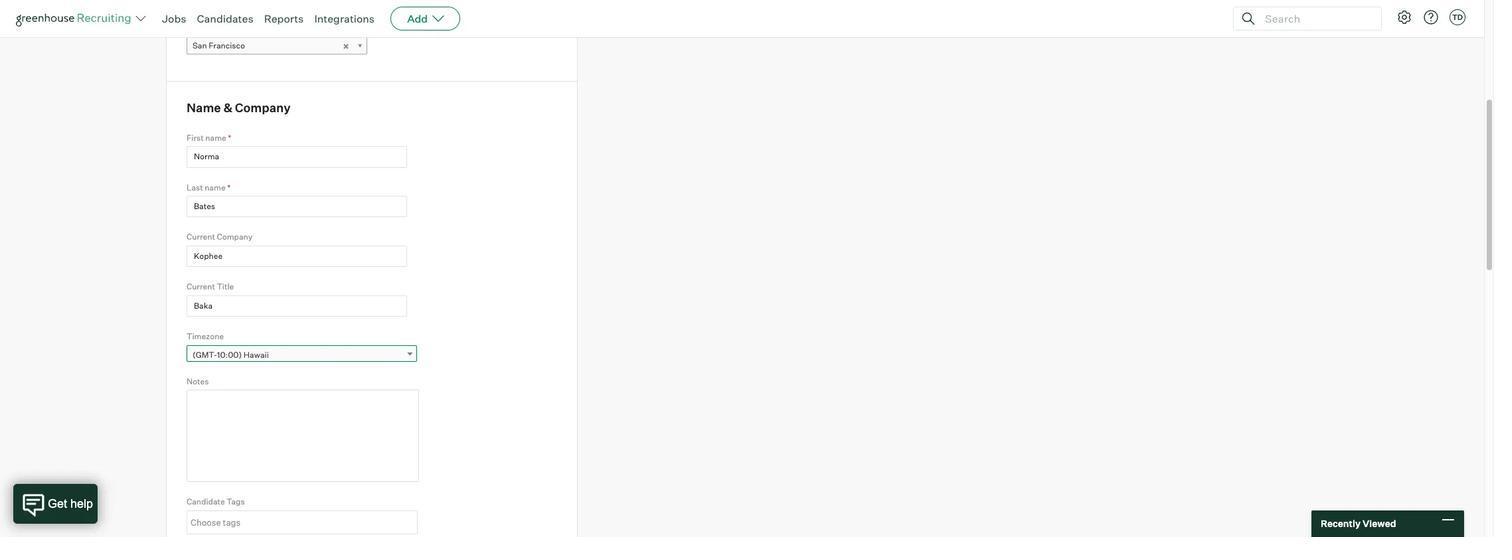 Task type: describe. For each thing, give the bounding box(es) containing it.
candidates
[[197, 12, 254, 25]]

current title
[[187, 282, 234, 292]]

last
[[187, 182, 203, 192]]

integrations
[[314, 12, 375, 25]]

configure image
[[1397, 9, 1413, 25]]

office
[[187, 22, 208, 32]]

name for last
[[205, 182, 226, 192]]

(gmt-
[[193, 350, 217, 360]]

Notes text field
[[187, 390, 419, 482]]

recently
[[1321, 518, 1361, 530]]

candidate
[[187, 497, 225, 507]]

10:00)
[[217, 350, 242, 360]]

Search text field
[[1262, 9, 1370, 28]]

current for current company
[[187, 232, 215, 242]]

francisco
[[209, 41, 245, 51]]

greenhouse recruiting image
[[16, 11, 136, 27]]

add
[[407, 12, 428, 25]]

san
[[193, 41, 207, 51]]

name for first
[[206, 133, 226, 143]]

jobs link
[[162, 12, 186, 25]]

&
[[223, 100, 233, 115]]

1 vertical spatial company
[[217, 232, 253, 242]]

name & company
[[187, 100, 291, 115]]

hawaii
[[244, 350, 269, 360]]

(gmt-10:00) hawaii link
[[187, 345, 417, 365]]



Task type: vqa. For each thing, say whether or not it's contained in the screenshot.
4th Collect from the bottom
no



Task type: locate. For each thing, give the bounding box(es) containing it.
* down &
[[228, 133, 231, 143]]

None text field
[[187, 196, 407, 218], [187, 296, 407, 317], [187, 196, 407, 218], [187, 296, 407, 317]]

viewed
[[1363, 518, 1397, 530]]

(gmt-10:00) hawaii
[[193, 350, 269, 360]]

current
[[187, 232, 215, 242], [187, 282, 215, 292]]

candidates link
[[197, 12, 254, 25]]

san francisco
[[193, 41, 245, 51]]

company
[[235, 100, 291, 115], [217, 232, 253, 242]]

name right first
[[206, 133, 226, 143]]

current down last
[[187, 232, 215, 242]]

name right last
[[205, 182, 226, 192]]

last name *
[[187, 182, 231, 192]]

tags
[[227, 497, 245, 507]]

None text field
[[187, 146, 407, 168], [187, 246, 407, 267], [187, 512, 414, 533], [187, 146, 407, 168], [187, 246, 407, 267], [187, 512, 414, 533]]

jobs
[[162, 12, 186, 25]]

0 vertical spatial *
[[228, 133, 231, 143]]

company up title
[[217, 232, 253, 242]]

name
[[206, 133, 226, 143], [205, 182, 226, 192]]

title
[[217, 282, 234, 292]]

current for current title
[[187, 282, 215, 292]]

1 vertical spatial *
[[227, 182, 231, 192]]

first name *
[[187, 133, 231, 143]]

2 current from the top
[[187, 282, 215, 292]]

1 vertical spatial current
[[187, 282, 215, 292]]

recently viewed
[[1321, 518, 1397, 530]]

0 vertical spatial company
[[235, 100, 291, 115]]

current company
[[187, 232, 253, 242]]

* for first name *
[[228, 133, 231, 143]]

first
[[187, 133, 204, 143]]

name
[[187, 100, 221, 115]]

* right last
[[227, 182, 231, 192]]

0 vertical spatial name
[[206, 133, 226, 143]]

current left title
[[187, 282, 215, 292]]

0 vertical spatial current
[[187, 232, 215, 242]]

notes
[[187, 377, 209, 386]]

1 vertical spatial name
[[205, 182, 226, 192]]

san francisco link
[[187, 36, 367, 55]]

add button
[[391, 7, 460, 31]]

td button
[[1448, 7, 1469, 28]]

timezone
[[187, 332, 224, 342]]

company right &
[[235, 100, 291, 115]]

reports
[[264, 12, 304, 25]]

candidate tags
[[187, 497, 245, 507]]

td
[[1453, 13, 1464, 22]]

td button
[[1450, 9, 1466, 25]]

*
[[228, 133, 231, 143], [227, 182, 231, 192]]

integrations link
[[314, 12, 375, 25]]

* for last name *
[[227, 182, 231, 192]]

reports link
[[264, 12, 304, 25]]

1 current from the top
[[187, 232, 215, 242]]



